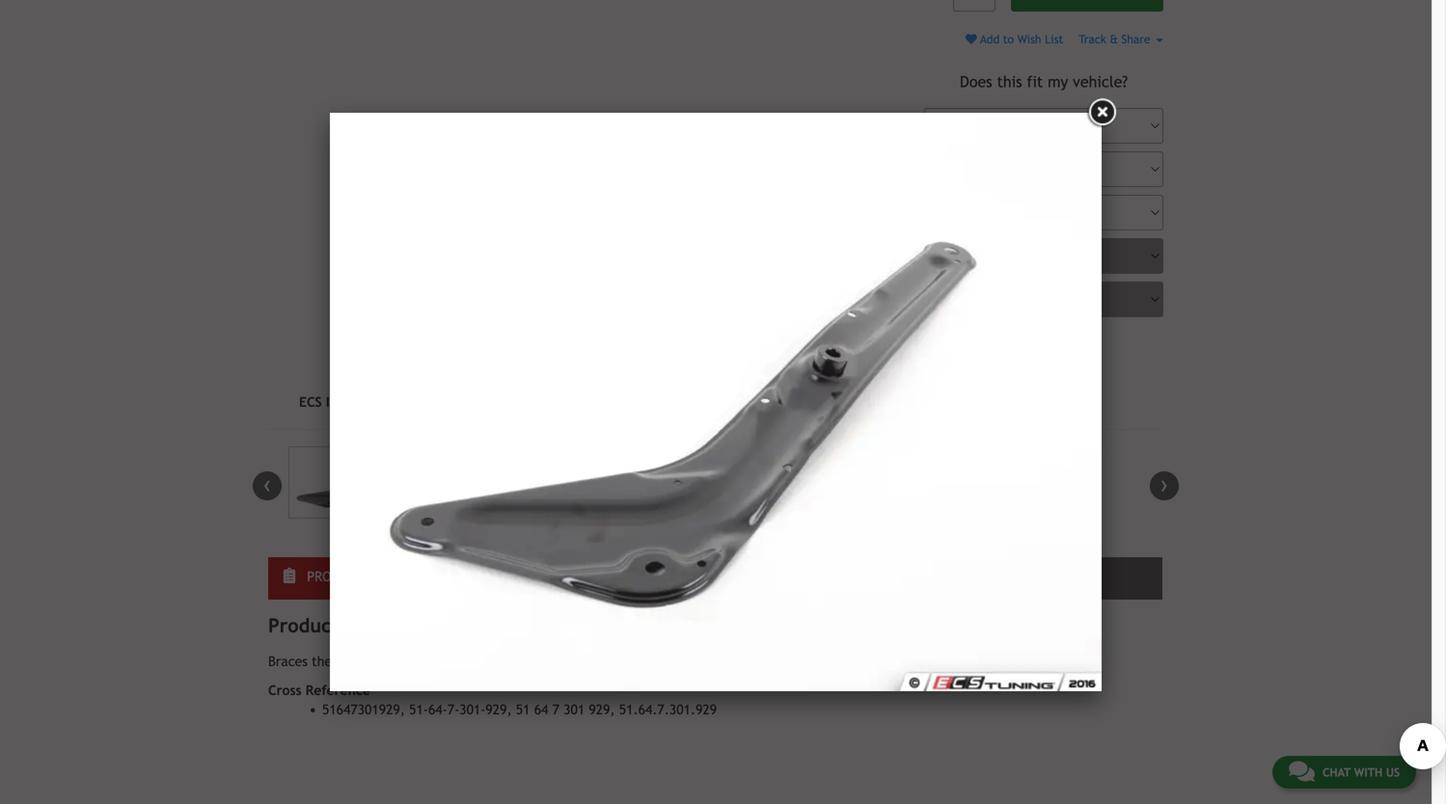 Task type: vqa. For each thing, say whether or not it's contained in the screenshot.
Details
yes



Task type: describe. For each thing, give the bounding box(es) containing it.
0 vertical spatial product
[[307, 569, 364, 585]]

open
[[336, 654, 365, 669]]

replacement
[[973, 571, 1059, 586]]

cross reference 51647301929, 51-64-7-301-929, 51 64 7 301 929, 51.64.7.301.929
[[268, 683, 717, 718]]

cars
[[680, 569, 710, 585]]

cross
[[268, 683, 302, 698]]

does this fit my vehicle?
[[960, 73, 1128, 90]]

braces
[[268, 654, 308, 669]]

images
[[326, 395, 369, 410]]

my
[[1048, 73, 1068, 90]]

lifetime
[[915, 571, 969, 586]]

fit
[[1027, 73, 1043, 90]]

product details link
[[268, 558, 566, 600]]

reference
[[306, 683, 371, 698]]

add to wish list link
[[965, 32, 1063, 46]]

wish
[[1017, 32, 1041, 46]]

64
[[534, 702, 548, 718]]

ecs images
[[299, 395, 369, 410]]

64-
[[428, 702, 447, 718]]

heart image
[[965, 33, 977, 45]]

1 es#2727930 - 51647301929 - front brace - left - braces the open area between the shock tower and core support - genuine bmw - bmw image from the left
[[288, 447, 384, 519]]

7
[[552, 702, 559, 718]]

2 929, from the left
[[589, 702, 615, 718]]

area
[[370, 654, 396, 669]]

chat with us link
[[1272, 756, 1416, 789]]

51-
[[409, 702, 428, 718]]

2 the from the left
[[457, 654, 477, 669]]

3 es#2727930 - 51647301929 - front brace - left - braces the open area between the shock tower and core support - genuine bmw - bmw image from the left
[[493, 447, 589, 519]]

lifetime replacement
[[915, 571, 1059, 586]]

and
[[558, 654, 580, 669]]

this
[[997, 73, 1022, 90]]

shock
[[481, 654, 515, 669]]



Task type: locate. For each thing, give the bounding box(es) containing it.
es#2727930 - 51647301929 - front brace - left - braces the open area between the shock tower and core support - genuine bmw - bmw image
[[288, 447, 384, 519], [391, 447, 487, 519], [493, 447, 589, 519]]

product up braces
[[268, 614, 339, 637]]

product
[[307, 569, 364, 585], [268, 614, 339, 637]]

0 horizontal spatial 929,
[[486, 702, 512, 718]]

product details
[[307, 569, 415, 585], [268, 614, 406, 637]]

None text field
[[953, 0, 996, 12]]

add to wish list
[[977, 32, 1063, 46]]

1 929, from the left
[[486, 702, 512, 718]]

fits these cars
[[609, 569, 710, 585]]

fits these cars link
[[567, 558, 864, 600]]

the
[[312, 654, 332, 669], [457, 654, 477, 669]]

to
[[1003, 32, 1014, 46]]

support
[[615, 654, 660, 669]]

vehicle?
[[1073, 73, 1128, 90]]

between
[[400, 654, 453, 669]]

1 horizontal spatial es#2727930 - 51647301929 - front brace - left - braces the open area between the shock tower and core support - genuine bmw - bmw image
[[391, 447, 487, 519]]

2 es#2727930 - 51647301929 - front brace - left - braces the open area between the shock tower and core support - genuine bmw - bmw image from the left
[[391, 447, 487, 519]]

929, left the 51
[[486, 702, 512, 718]]

1 vertical spatial product
[[268, 614, 339, 637]]

929, right '301'
[[589, 702, 615, 718]]

ecs
[[299, 395, 322, 410]]

list
[[1045, 32, 1063, 46]]

the left open
[[312, 654, 332, 669]]

chat with us
[[1322, 766, 1400, 779]]

chat
[[1322, 766, 1351, 779]]

add
[[980, 32, 1000, 46]]

7-
[[447, 702, 459, 718]]

301-
[[459, 702, 486, 718]]

does
[[960, 73, 992, 90]]

details
[[368, 569, 415, 585], [345, 614, 406, 637]]

core
[[584, 654, 611, 669]]

the left shock
[[457, 654, 477, 669]]

301
[[564, 702, 585, 718]]

lifetime replacement link
[[865, 558, 1162, 600]]

0 horizontal spatial the
[[312, 654, 332, 669]]

braces the open area between the shock tower and core support
[[268, 654, 665, 669]]

2 horizontal spatial es#2727930 - 51647301929 - front brace - left - braces the open area between the shock tower and core support - genuine bmw - bmw image
[[493, 447, 589, 519]]

1 the from the left
[[312, 654, 332, 669]]

929,
[[486, 702, 512, 718], [589, 702, 615, 718]]

1 vertical spatial details
[[345, 614, 406, 637]]

51
[[516, 702, 530, 718]]

0 vertical spatial product details
[[307, 569, 415, 585]]

0 horizontal spatial es#2727930 - 51647301929 - front brace - left - braces the open area between the shock tower and core support - genuine bmw - bmw image
[[288, 447, 384, 519]]

1 horizontal spatial 929,
[[589, 702, 615, 718]]

51647301929,
[[322, 702, 405, 718]]

us
[[1386, 766, 1400, 779]]

0 vertical spatial details
[[368, 569, 415, 585]]

ecs images link
[[268, 383, 400, 422]]

1 horizontal spatial the
[[457, 654, 477, 669]]

1 vertical spatial product details
[[268, 614, 406, 637]]

with
[[1354, 766, 1383, 779]]

fits
[[609, 569, 634, 585]]

51.64.7.301.929
[[619, 702, 717, 718]]

these
[[638, 569, 676, 585]]

tower
[[519, 654, 554, 669]]

product up open
[[307, 569, 364, 585]]



